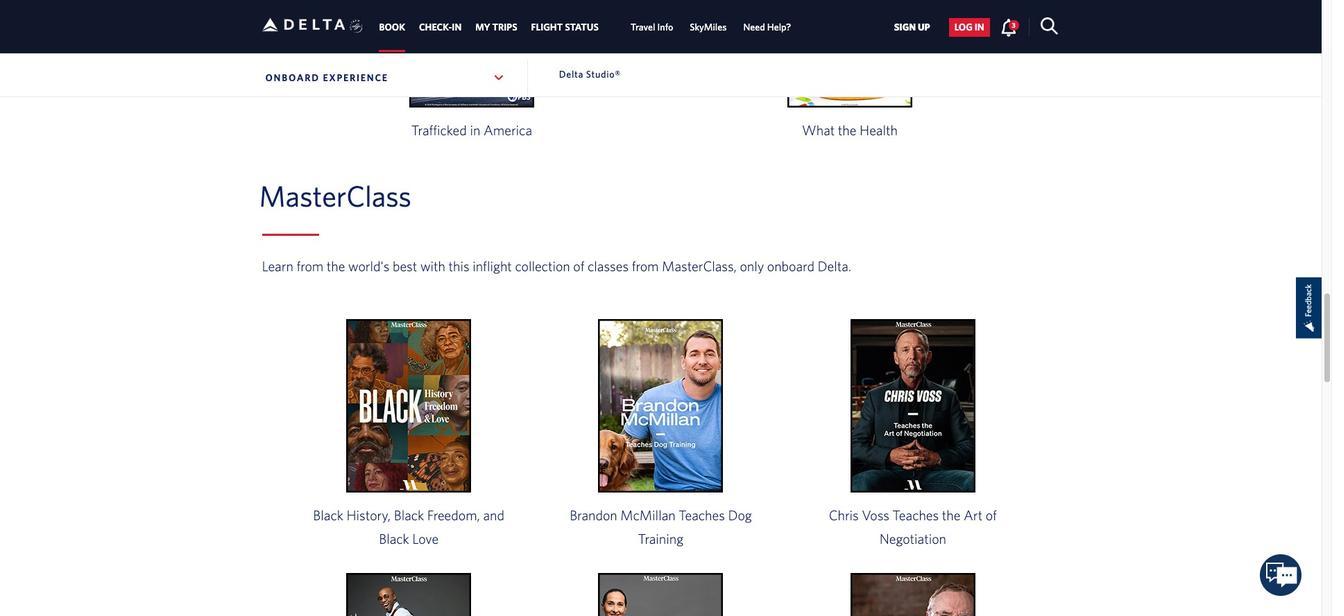 Task type: describe. For each thing, give the bounding box(es) containing it.
chris
[[829, 507, 859, 523]]

health
[[860, 122, 898, 138]]

delta.
[[818, 258, 851, 274]]

in for trafficked
[[470, 122, 480, 138]]

onboard experience button
[[262, 60, 509, 95]]

mcmillan
[[621, 507, 676, 523]]

status
[[565, 22, 599, 33]]

only
[[740, 258, 764, 274]]

flight status
[[531, 22, 599, 33]]

book link
[[379, 15, 405, 40]]

freedom,
[[427, 507, 480, 523]]

with
[[420, 258, 445, 274]]

brandon
[[570, 507, 617, 523]]

classes
[[588, 258, 629, 274]]

chris voss teaches the art of negotiation poster image
[[851, 319, 975, 493]]

help?
[[767, 22, 791, 33]]

my
[[475, 22, 490, 33]]

delta studio®
[[559, 69, 621, 80]]

2 from from the left
[[632, 258, 659, 274]]

brandon mcmillan teaches dog training poster image
[[598, 319, 723, 493]]

negotiation
[[880, 531, 946, 547]]

message us image
[[1260, 555, 1302, 596]]

gabriela cámara teaches mexican cooking poster image
[[598, 573, 723, 616]]

3
[[1012, 21, 1016, 29]]

sign up link
[[889, 18, 936, 37]]

my trips link
[[475, 15, 517, 40]]

onboard
[[767, 258, 815, 274]]

black history, black freedom, and black love poster image
[[346, 319, 471, 493]]

delta air lines image
[[262, 3, 345, 46]]

in
[[452, 22, 462, 33]]

sign
[[894, 22, 916, 33]]

teaches for the
[[893, 507, 939, 523]]

1 from from the left
[[297, 258, 324, 274]]

best
[[393, 258, 417, 274]]

what
[[802, 122, 835, 138]]

what the health poster image
[[788, 0, 912, 108]]

3 link
[[1000, 18, 1019, 36]]

of inside chris voss teaches the art of negotiation
[[986, 507, 997, 523]]

james patterson teaches writing poster image
[[851, 573, 975, 616]]

corey damen jenkins teaches interior design poster image
[[346, 573, 471, 616]]

check-
[[419, 22, 452, 33]]



Task type: vqa. For each thing, say whether or not it's contained in the screenshot.
field
no



Task type: locate. For each thing, give the bounding box(es) containing it.
0 horizontal spatial in
[[470, 122, 480, 138]]

and
[[483, 507, 504, 523]]

skyteam image
[[350, 5, 363, 48]]

1 vertical spatial in
[[470, 122, 480, 138]]

teaches inside chris voss teaches the art of negotiation
[[893, 507, 939, 523]]

dog
[[728, 507, 752, 523]]

of right art
[[986, 507, 997, 523]]

masterclass,
[[662, 258, 737, 274]]

need help? link
[[743, 15, 791, 40]]

experience
[[323, 72, 388, 83]]

teaches inside brandon mcmillan teaches dog training
[[679, 507, 725, 523]]

history,
[[347, 507, 391, 523]]

from right learn at the left top of page
[[297, 258, 324, 274]]

2 vertical spatial the
[[942, 507, 961, 523]]

need
[[743, 22, 765, 33]]

log
[[955, 22, 973, 33]]

1 horizontal spatial the
[[838, 122, 857, 138]]

love
[[412, 531, 439, 547]]

skymiles link
[[690, 15, 727, 40]]

in for log
[[975, 22, 984, 33]]

tab list
[[372, 0, 800, 52]]

teaches left dog
[[679, 507, 725, 523]]

the
[[838, 122, 857, 138], [327, 258, 345, 274], [942, 507, 961, 523]]

onboard experience
[[265, 72, 388, 83]]

learn from the world's best with this inflight collection of classes from masterclass, only onboard delta.
[[262, 258, 851, 274]]

trips
[[492, 22, 517, 33]]

in
[[975, 22, 984, 33], [470, 122, 480, 138]]

flight status link
[[531, 15, 599, 40]]

the left world's
[[327, 258, 345, 274]]

inflight
[[473, 258, 512, 274]]

chris voss teaches the art of negotiation
[[829, 507, 997, 547]]

check-in
[[419, 22, 462, 33]]

tab list containing book
[[372, 0, 800, 52]]

in left america on the top left of page
[[470, 122, 480, 138]]

teaches
[[679, 507, 725, 523], [893, 507, 939, 523]]

1 teaches from the left
[[679, 507, 725, 523]]

1 horizontal spatial in
[[975, 22, 984, 33]]

my trips
[[475, 22, 517, 33]]

collection
[[515, 258, 570, 274]]

trafficked in america
[[411, 122, 532, 138]]

studio®
[[586, 69, 621, 80]]

1 horizontal spatial teaches
[[893, 507, 939, 523]]

up
[[918, 22, 930, 33]]

in inside button
[[975, 22, 984, 33]]

america
[[484, 122, 532, 138]]

teaches for dog
[[679, 507, 725, 523]]

0 vertical spatial in
[[975, 22, 984, 33]]

from right classes
[[632, 258, 659, 274]]

black left love
[[379, 531, 409, 547]]

the inside chris voss teaches the art of negotiation
[[942, 507, 961, 523]]

trafficked
[[411, 122, 467, 138]]

black up love
[[394, 507, 424, 523]]

trafficked in america poster image
[[409, 0, 534, 108]]

training
[[638, 531, 684, 547]]

info
[[657, 22, 673, 33]]

brandon mcmillan teaches dog training
[[570, 507, 752, 547]]

travel
[[631, 22, 655, 33]]

the right what
[[838, 122, 857, 138]]

what the health
[[802, 122, 898, 138]]

0 horizontal spatial of
[[573, 258, 585, 274]]

0 vertical spatial the
[[838, 122, 857, 138]]

travel info link
[[631, 15, 673, 40]]

travel info
[[631, 22, 673, 33]]

of left classes
[[573, 258, 585, 274]]

sign up
[[894, 22, 930, 33]]

this
[[449, 258, 469, 274]]

0 horizontal spatial the
[[327, 258, 345, 274]]

black
[[313, 507, 343, 523], [394, 507, 424, 523], [379, 531, 409, 547]]

black history, black freedom, and black love
[[313, 507, 504, 547]]

learn
[[262, 258, 293, 274]]

in right log
[[975, 22, 984, 33]]

check-in link
[[419, 15, 462, 40]]

delta
[[559, 69, 584, 80]]

world's
[[348, 258, 390, 274]]

0 horizontal spatial from
[[297, 258, 324, 274]]

masterclass
[[259, 179, 411, 212]]

of
[[573, 258, 585, 274], [986, 507, 997, 523]]

the left art
[[942, 507, 961, 523]]

1 vertical spatial of
[[986, 507, 997, 523]]

1 horizontal spatial from
[[632, 258, 659, 274]]

voss
[[862, 507, 890, 523]]

0 horizontal spatial teaches
[[679, 507, 725, 523]]

flight
[[531, 22, 563, 33]]

onboard
[[265, 72, 320, 83]]

from
[[297, 258, 324, 274], [632, 258, 659, 274]]

2 horizontal spatial the
[[942, 507, 961, 523]]

2 teaches from the left
[[893, 507, 939, 523]]

book
[[379, 22, 405, 33]]

skymiles
[[690, 22, 727, 33]]

1 horizontal spatial of
[[986, 507, 997, 523]]

1 vertical spatial the
[[327, 258, 345, 274]]

art
[[964, 507, 983, 523]]

need help?
[[743, 22, 791, 33]]

log in
[[955, 22, 984, 33]]

teaches up negotiation
[[893, 507, 939, 523]]

log in button
[[949, 18, 990, 37]]

0 vertical spatial of
[[573, 258, 585, 274]]

black left history,
[[313, 507, 343, 523]]



